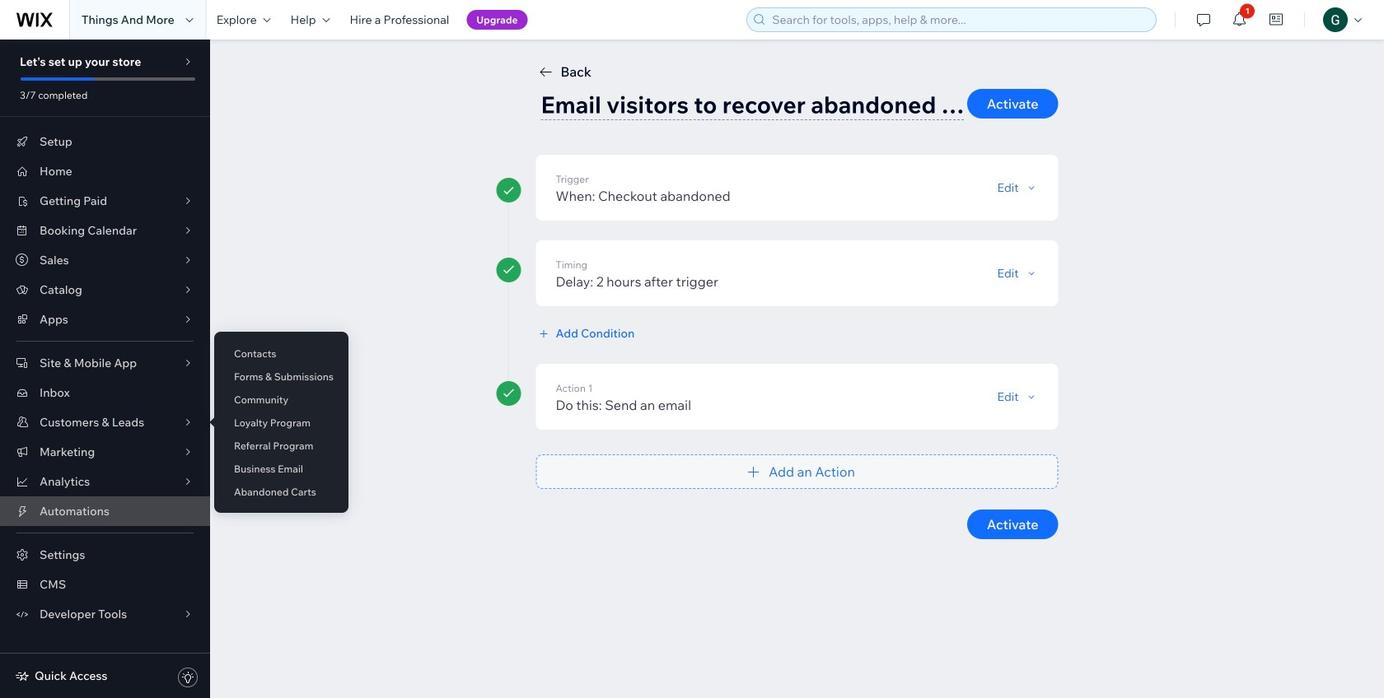Task type: locate. For each thing, give the bounding box(es) containing it.
Search for tools, apps, help & more... field
[[767, 8, 1151, 31]]

sidebar element
[[0, 40, 210, 699]]



Task type: vqa. For each thing, say whether or not it's contained in the screenshot.
Sidebar element
yes



